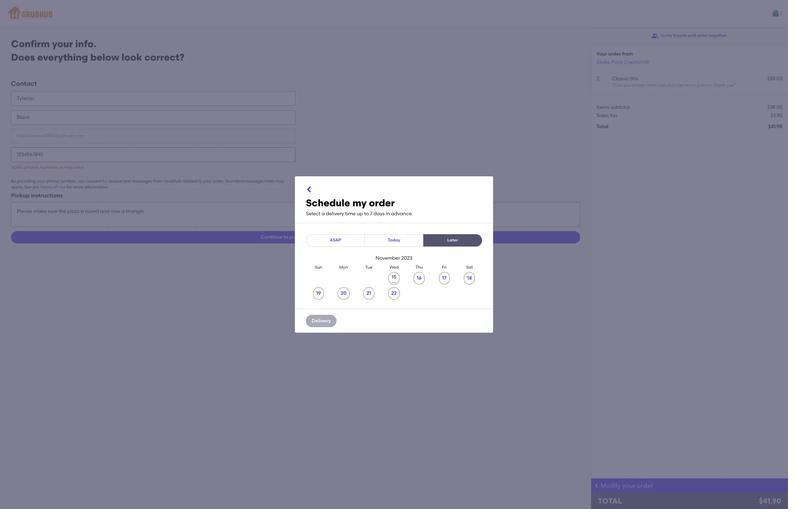 Task type: vqa. For each thing, say whether or not it's contained in the screenshot.
addresses
no



Task type: locate. For each thing, give the bounding box(es) containing it.
that
[[668, 83, 677, 88]]

text
[[124, 179, 131, 184]]

0 vertical spatial is
[[698, 83, 701, 88]]

schedule
[[306, 197, 351, 209]]

you down classic stix
[[624, 83, 631, 88]]

terms of use for more information.
[[40, 185, 109, 190]]

" down 'classic'
[[613, 83, 615, 88]]

zeeks pizza capitol hill link
[[597, 59, 650, 65]]

order up pizza
[[609, 51, 622, 57]]

1 vertical spatial phone
[[46, 179, 59, 184]]

to
[[103, 179, 107, 184], [198, 179, 202, 184], [364, 211, 369, 217], [284, 234, 289, 240]]

order inside 'button'
[[698, 33, 709, 38]]

to inside continue to payment method button
[[284, 234, 289, 240]]

22 button
[[389, 287, 400, 300]]

total
[[597, 124, 609, 130], [599, 497, 623, 505]]

messages
[[132, 179, 152, 184]]

your up everything
[[52, 38, 73, 50]]

0 vertical spatial $38.00
[[768, 76, 783, 82]]

our
[[33, 185, 39, 190]]

0 horizontal spatial "
[[613, 83, 615, 88]]

total down 'modify'
[[599, 497, 623, 505]]

cell
[[382, 272, 407, 285]]

your right 'modify'
[[623, 482, 636, 490]]

1 horizontal spatial "
[[735, 83, 737, 88]]

" right thank
[[735, 83, 737, 88]]

1 " from the left
[[613, 83, 615, 88]]

0 vertical spatial 2
[[781, 10, 783, 16]]

your up terms
[[37, 179, 45, 184]]

0 vertical spatial from
[[623, 51, 634, 57]]

phone inside by providing your phone number, you consent to receive text messages from grubhub related to your order. standard message rates may apply. see our
[[46, 179, 59, 184]]

rates
[[265, 179, 275, 184]]

2
[[781, 10, 783, 16], [597, 76, 600, 82]]

receive
[[108, 179, 123, 184]]

order right and
[[698, 33, 709, 38]]

my
[[353, 197, 367, 209]]

2 inside button
[[781, 10, 783, 16]]

correct?
[[145, 51, 185, 63]]

everything
[[37, 51, 88, 63]]

phone right valid
[[24, 164, 39, 170]]

there,
[[702, 83, 713, 88]]

terms
[[40, 185, 52, 190]]

valid
[[11, 164, 23, 170]]

from
[[623, 51, 634, 57], [153, 179, 163, 184]]

a
[[322, 211, 325, 217]]

ranch
[[685, 83, 697, 88]]

$38.00
[[768, 76, 783, 82], [768, 104, 783, 110]]

your left order.
[[203, 179, 212, 184]]

0 vertical spatial you
[[624, 83, 631, 88]]

message
[[245, 179, 264, 184]]

thank
[[714, 83, 726, 88]]

1 vertical spatial 2
[[597, 76, 600, 82]]

up
[[357, 211, 363, 217]]

1 vertical spatial from
[[153, 179, 163, 184]]

to right related
[[198, 179, 202, 184]]

1 horizontal spatial 2
[[781, 10, 783, 16]]

1 $38.00 from the top
[[768, 76, 783, 82]]

items subtotal
[[597, 104, 631, 110]]

today
[[388, 238, 401, 243]]

confirm
[[11, 38, 50, 50]]

1 horizontal spatial from
[[623, 51, 634, 57]]

$41.90
[[769, 124, 783, 130], [760, 497, 782, 505]]

0 vertical spatial phone
[[24, 164, 39, 170]]

to inside schedule my order select a delivery time up to 7 days in advance.
[[364, 211, 369, 217]]

0 horizontal spatial 2
[[597, 76, 600, 82]]

to up information.
[[103, 179, 107, 184]]

invite friends and order together
[[662, 33, 727, 38]]

0 horizontal spatial you
[[78, 179, 85, 184]]

from up zeeks pizza capitol hill 'link'
[[623, 51, 634, 57]]

valid phone number is required
[[11, 164, 84, 170]]

$38.00 for $38.00
[[768, 104, 783, 110]]

1 vertical spatial $38.00
[[768, 104, 783, 110]]

later
[[448, 238, 459, 243]]

sure
[[659, 83, 667, 88]]

your
[[52, 38, 73, 50], [37, 179, 45, 184], [203, 179, 212, 184], [623, 482, 636, 490]]

$38.00 inside $38.00 " can you please make sure that the ranch is there, thank you! "
[[768, 76, 783, 82]]

you
[[624, 83, 631, 88], [78, 179, 85, 184]]

apply.
[[11, 185, 23, 190]]

stix
[[631, 76, 639, 82]]

delivery
[[312, 318, 331, 324]]

1 horizontal spatial is
[[698, 83, 701, 88]]

see
[[24, 185, 32, 190]]

you up more on the left top of page
[[78, 179, 85, 184]]

you inside by providing your phone number, you consent to receive text messages from grubhub related to your order. standard message rates may apply. see our
[[78, 179, 85, 184]]

look
[[122, 51, 142, 63]]

more
[[73, 185, 83, 190]]

is left there,
[[698, 83, 701, 88]]

invite
[[662, 33, 673, 38]]

tue
[[366, 265, 373, 270]]

First name text field
[[11, 91, 296, 106]]

main navigation navigation
[[0, 0, 789, 27]]

by
[[11, 179, 16, 184]]

total down sales
[[597, 124, 609, 130]]

phone up terms of use link
[[46, 179, 59, 184]]

Last name text field
[[11, 110, 296, 125]]

from left grubhub
[[153, 179, 163, 184]]

hill
[[643, 59, 650, 65]]

1 vertical spatial is
[[59, 164, 63, 170]]

1 vertical spatial you
[[78, 179, 85, 184]]

to left 7
[[364, 211, 369, 217]]

$38.00 for $38.00 " can you please make sure that the ranch is there, thank you! "
[[768, 76, 783, 82]]

"
[[613, 83, 615, 88], [735, 83, 737, 88]]

1 horizontal spatial phone
[[46, 179, 59, 184]]

19 button
[[313, 287, 324, 300]]

the
[[678, 83, 684, 88]]

thu
[[416, 265, 423, 270]]

22
[[392, 290, 397, 296]]

1 vertical spatial total
[[599, 497, 623, 505]]

order up days
[[369, 197, 395, 209]]

0 horizontal spatial from
[[153, 179, 163, 184]]

order.
[[213, 179, 225, 184]]

schedule my order select a delivery time up to 7 days in advance.
[[306, 197, 413, 217]]

today button
[[365, 234, 424, 247]]

Phone telephone field
[[11, 148, 296, 162]]

sales tax
[[597, 113, 618, 118]]

2 $38.00 from the top
[[768, 104, 783, 110]]

modify
[[601, 482, 622, 490]]

delivery button
[[306, 315, 337, 327]]

is
[[698, 83, 701, 88], [59, 164, 63, 170]]

by providing your phone number, you consent to receive text messages from grubhub related to your order. standard message rates may apply. see our
[[11, 179, 285, 190]]

in
[[386, 211, 390, 217]]

is right number on the top of page
[[59, 164, 63, 170]]

method
[[312, 234, 331, 240]]

to left payment
[[284, 234, 289, 240]]

1 horizontal spatial you
[[624, 83, 631, 88]]

2 " from the left
[[735, 83, 737, 88]]



Task type: describe. For each thing, give the bounding box(es) containing it.
providing
[[17, 179, 36, 184]]

18
[[468, 275, 472, 281]]

2 button
[[772, 7, 783, 20]]

required
[[64, 164, 84, 170]]

instructions
[[31, 192, 63, 199]]

people icon image
[[652, 32, 659, 39]]

order right 'modify'
[[638, 482, 654, 490]]

continue to payment method
[[261, 234, 331, 240]]

invite friends and order together button
[[652, 30, 727, 42]]

capitol
[[625, 59, 642, 65]]

your inside the confirm your info. does everything below look correct?
[[52, 38, 73, 50]]

pickup
[[11, 192, 30, 199]]

of
[[53, 185, 57, 190]]

consent
[[86, 179, 102, 184]]

related
[[183, 179, 197, 184]]

19
[[316, 290, 321, 296]]

zeeks
[[597, 59, 611, 65]]

time
[[346, 211, 356, 217]]

number,
[[60, 179, 77, 184]]

order inside the your order from zeeks pizza capitol hill
[[609, 51, 622, 57]]

may
[[276, 179, 285, 184]]

information.
[[84, 185, 109, 190]]

20 button
[[338, 287, 350, 300]]

you inside $38.00 " can you please make sure that the ranch is there, thank you! "
[[624, 83, 631, 88]]

0 horizontal spatial is
[[59, 164, 63, 170]]

asap
[[330, 238, 341, 243]]

subtotal
[[611, 104, 631, 110]]

valid phone number is required alert
[[11, 164, 84, 170]]

items
[[597, 104, 610, 110]]

below
[[90, 51, 119, 63]]

friends
[[674, 33, 688, 38]]

classic stix
[[613, 76, 639, 82]]

november 2023
[[376, 255, 413, 261]]

sales
[[597, 113, 610, 118]]

order inside schedule my order select a delivery time up to 7 days in advance.
[[369, 197, 395, 209]]

your
[[597, 51, 608, 57]]

0 vertical spatial total
[[597, 124, 609, 130]]

grubhub
[[164, 179, 182, 184]]

days
[[374, 211, 385, 217]]

delivery
[[326, 211, 344, 217]]

20
[[341, 290, 347, 296]]

svg image
[[306, 185, 314, 194]]

advance.
[[392, 211, 413, 217]]

for
[[67, 185, 72, 190]]

payment
[[290, 234, 311, 240]]

please
[[632, 83, 646, 88]]

2023
[[402, 255, 413, 261]]

Pickup instructions text field
[[11, 202, 581, 227]]

later button
[[424, 234, 483, 247]]

standard
[[226, 179, 244, 184]]

your order from zeeks pizza capitol hill
[[597, 51, 650, 65]]

classic
[[613, 76, 630, 82]]

$38.00 " can you please make sure that the ranch is there, thank you! "
[[613, 76, 783, 88]]

terms of use link
[[40, 185, 66, 190]]

0 horizontal spatial phone
[[24, 164, 39, 170]]

0 vertical spatial $41.90
[[769, 124, 783, 130]]

$3.90
[[771, 113, 783, 118]]

can
[[615, 83, 623, 88]]

number
[[40, 164, 58, 170]]

1 vertical spatial $41.90
[[760, 497, 782, 505]]

fri
[[442, 265, 447, 270]]

17 button
[[440, 272, 450, 285]]

sat
[[467, 265, 473, 270]]

tax
[[611, 113, 618, 118]]

november
[[376, 255, 401, 261]]

pickup instructions
[[11, 192, 63, 199]]

asap button
[[306, 234, 365, 247]]

contact
[[11, 80, 37, 88]]

info.
[[75, 38, 96, 50]]

16 button
[[414, 272, 425, 285]]

18 button
[[465, 272, 476, 285]]

is inside $38.00 " can you please make sure that the ranch is there, thank you! "
[[698, 83, 701, 88]]

confirm your info. does everything below look correct?
[[11, 38, 185, 63]]

from inside the your order from zeeks pizza capitol hill
[[623, 51, 634, 57]]

7
[[370, 211, 373, 217]]

and
[[689, 33, 697, 38]]

from inside by providing your phone number, you consent to receive text messages from grubhub related to your order. standard message rates may apply. see our
[[153, 179, 163, 184]]

wed
[[390, 265, 399, 270]]

21
[[367, 290, 372, 296]]

17
[[443, 275, 447, 281]]

mon
[[340, 265, 348, 270]]

16
[[417, 275, 422, 281]]

make
[[647, 83, 658, 88]]

modify your order
[[601, 482, 654, 490]]



